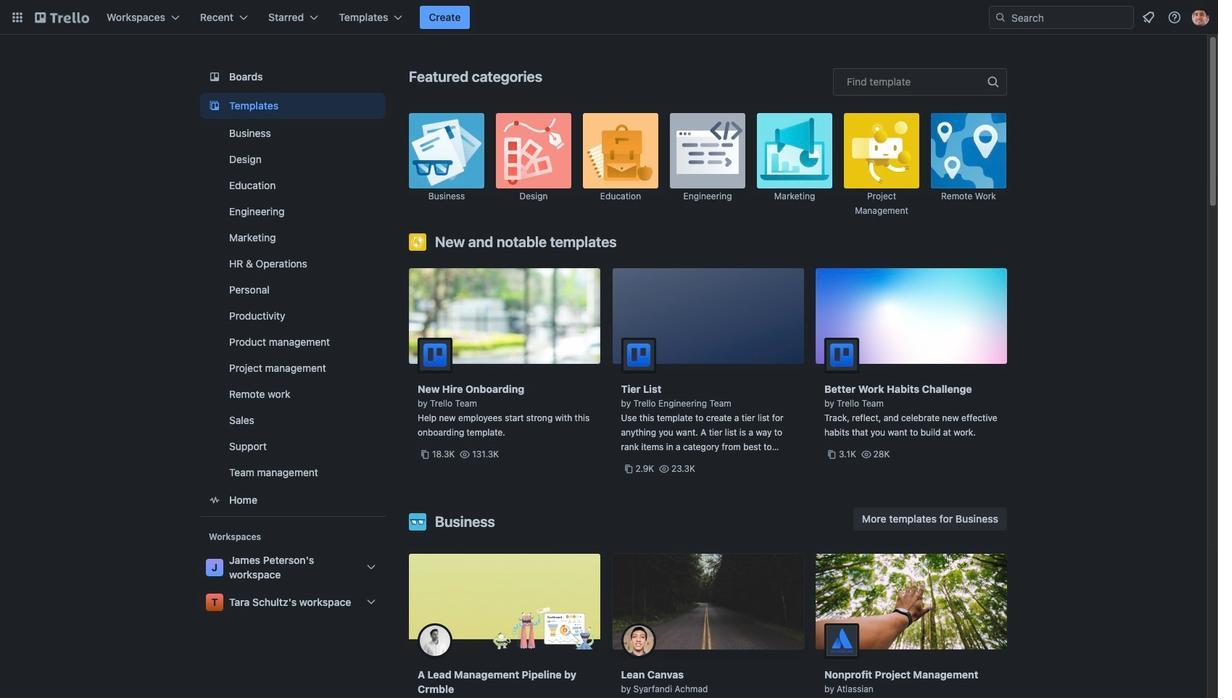 Task type: describe. For each thing, give the bounding box(es) containing it.
syarfandi achmad image
[[621, 624, 656, 659]]

board image
[[206, 68, 223, 86]]

james peterson (jamespeterson93) image
[[1193, 9, 1210, 26]]

back to home image
[[35, 6, 89, 29]]

search image
[[996, 12, 1007, 23]]

engineering icon image
[[670, 113, 746, 189]]

1 business icon image from the top
[[409, 113, 485, 189]]

atlassian image
[[825, 624, 860, 659]]

marketing icon image
[[758, 113, 833, 189]]

toni, founder @ crmble image
[[418, 624, 453, 659]]

Search field
[[990, 6, 1135, 29]]

project management icon image
[[845, 113, 920, 189]]

primary element
[[0, 0, 1219, 35]]



Task type: vqa. For each thing, say whether or not it's contained in the screenshot.
Remote Work Icon
yes



Task type: locate. For each thing, give the bounding box(es) containing it.
0 vertical spatial business icon image
[[409, 113, 485, 189]]

trello engineering team image
[[621, 338, 656, 373]]

open information menu image
[[1168, 10, 1183, 25]]

0 horizontal spatial trello team image
[[418, 338, 453, 373]]

remote work icon image
[[932, 113, 1007, 189]]

None field
[[834, 68, 1008, 96]]

business icon image
[[409, 113, 485, 189], [409, 514, 427, 531]]

design icon image
[[496, 113, 572, 189]]

1 trello team image from the left
[[418, 338, 453, 373]]

1 horizontal spatial trello team image
[[825, 338, 860, 373]]

trello team image
[[418, 338, 453, 373], [825, 338, 860, 373]]

2 trello team image from the left
[[825, 338, 860, 373]]

2 business icon image from the top
[[409, 514, 427, 531]]

home image
[[206, 492, 223, 509]]

template board image
[[206, 97, 223, 115]]

1 vertical spatial business icon image
[[409, 514, 427, 531]]

education icon image
[[583, 113, 659, 189]]

0 notifications image
[[1141, 9, 1158, 26]]



